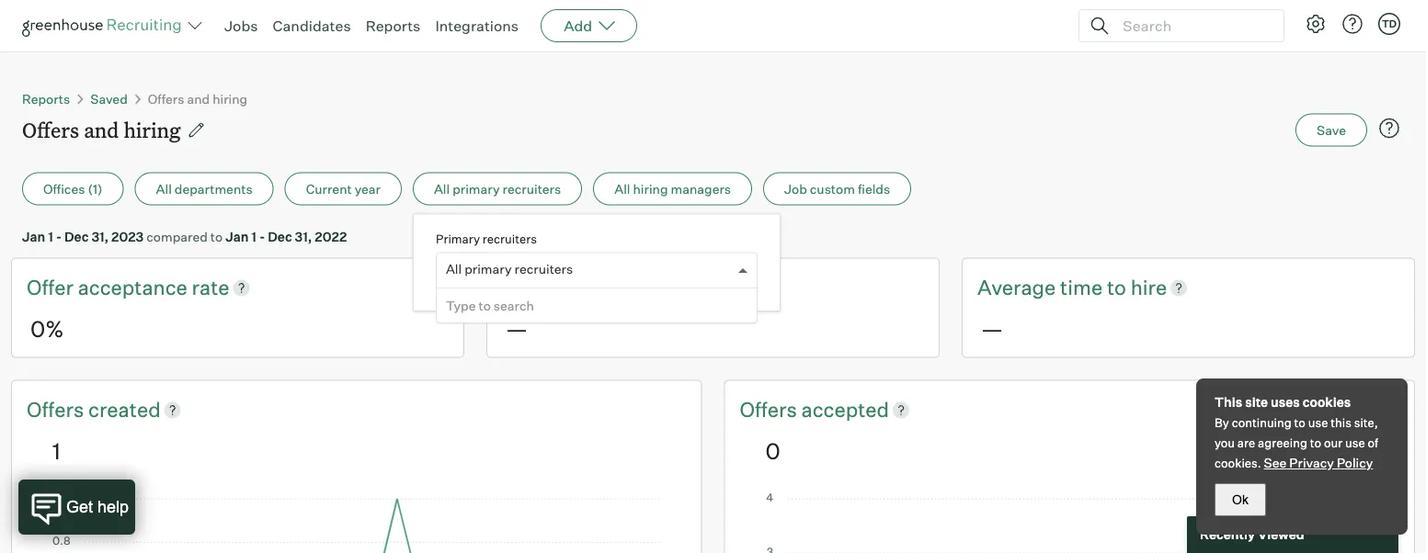 Task type: locate. For each thing, give the bounding box(es) containing it.
1 vertical spatial hiring
[[124, 116, 181, 143]]

average time to for hire
[[978, 275, 1131, 300]]

hire link
[[1131, 274, 1168, 302]]

1 vertical spatial use
[[1346, 436, 1366, 451]]

offers right saved link
[[148, 91, 184, 107]]

time link for hire
[[1061, 274, 1108, 302]]

current year button
[[285, 172, 402, 206]]

1
[[48, 229, 53, 245], [251, 229, 257, 245], [52, 438, 61, 465]]

to
[[211, 229, 223, 245], [632, 275, 651, 300], [1108, 275, 1127, 300], [479, 298, 491, 314], [1295, 416, 1306, 431], [1311, 436, 1322, 451]]

all left departments
[[156, 181, 172, 197]]

primary
[[453, 181, 500, 197], [465, 261, 512, 277]]

time link left hire link
[[1061, 274, 1108, 302]]

1 vertical spatial reports
[[22, 91, 70, 107]]

job custom fields button
[[764, 172, 912, 206]]

you
[[1215, 436, 1236, 451]]

0 horizontal spatial time
[[585, 275, 628, 300]]

use left of
[[1346, 436, 1366, 451]]

2 xychart image from the left
[[766, 494, 1374, 554]]

0 vertical spatial reports link
[[366, 17, 421, 35]]

all
[[156, 181, 172, 197], [434, 181, 450, 197], [615, 181, 631, 197], [446, 261, 462, 277]]

time left fill
[[585, 275, 628, 300]]

1 horizontal spatial dec
[[268, 229, 292, 245]]

offers link
[[27, 396, 88, 424], [740, 396, 802, 424]]

0 vertical spatial and
[[187, 91, 210, 107]]

hiring left the managers
[[633, 181, 668, 197]]

0 horizontal spatial jan
[[22, 229, 45, 245]]

reports left saved link
[[22, 91, 70, 107]]

average time to
[[502, 275, 656, 300], [978, 275, 1131, 300]]

greenhouse recruiting image
[[22, 15, 188, 37]]

average for fill
[[502, 275, 581, 300]]

reports
[[366, 17, 421, 35], [22, 91, 70, 107]]

policy
[[1338, 455, 1374, 471]]

jan down departments
[[226, 229, 249, 245]]

0 horizontal spatial hiring
[[124, 116, 181, 143]]

jan
[[22, 229, 45, 245], [226, 229, 249, 245]]

2 jan from the left
[[226, 229, 249, 245]]

2 — from the left
[[982, 315, 1004, 343]]

1 horizontal spatial time
[[1061, 275, 1103, 300]]

0 horizontal spatial dec
[[64, 229, 89, 245]]

1 horizontal spatial use
[[1346, 436, 1366, 451]]

recruiters up primary recruiters
[[503, 181, 561, 197]]

and up edit image
[[187, 91, 210, 107]]

integrations
[[435, 17, 519, 35]]

2 average from the left
[[978, 275, 1056, 300]]

0 vertical spatial primary
[[453, 181, 500, 197]]

recruiters down all primary recruiters button
[[483, 232, 537, 247]]

1 horizontal spatial -
[[259, 229, 265, 245]]

time link
[[585, 274, 632, 302], [1061, 274, 1108, 302]]

1 to link from the left
[[632, 274, 656, 302]]

0 vertical spatial all primary recruiters
[[434, 181, 561, 197]]

31, left 2023
[[91, 229, 109, 245]]

1 horizontal spatial to link
[[1108, 274, 1131, 302]]

2 offers link from the left
[[740, 396, 802, 424]]

offers link down 0%
[[27, 396, 88, 424]]

- down offices
[[56, 229, 62, 245]]

0 horizontal spatial time link
[[585, 274, 632, 302]]

jan 1 - dec 31, 2023 compared to jan 1 - dec 31, 2022
[[22, 229, 347, 245]]

this
[[1331, 416, 1352, 431]]

offices
[[43, 181, 85, 197]]

to left hire
[[1108, 275, 1127, 300]]

agreeing
[[1259, 436, 1308, 451]]

jobs
[[224, 17, 258, 35]]

reports right 'candidates' link
[[366, 17, 421, 35]]

1 average link from the left
[[502, 274, 585, 302]]

2 time link from the left
[[1061, 274, 1108, 302]]

offices (1) button
[[22, 172, 124, 206]]

1 time link from the left
[[585, 274, 632, 302]]

acceptance
[[78, 275, 188, 300]]

custom
[[810, 181, 855, 197]]

all hiring managers
[[615, 181, 731, 197]]

0 horizontal spatial -
[[56, 229, 62, 245]]

search
[[494, 298, 534, 314]]

2 average link from the left
[[978, 274, 1061, 302]]

dec
[[64, 229, 89, 245], [268, 229, 292, 245]]

reports link left saved link
[[22, 91, 70, 107]]

recruiters
[[503, 181, 561, 197], [483, 232, 537, 247], [515, 261, 573, 277]]

xychart image for 1
[[52, 494, 661, 554]]

td button
[[1375, 9, 1405, 39]]

jan up offer
[[22, 229, 45, 245]]

fill link
[[656, 274, 678, 302]]

1 horizontal spatial average time to
[[978, 275, 1131, 300]]

integrations link
[[435, 17, 519, 35]]

2 horizontal spatial hiring
[[633, 181, 668, 197]]

1 vertical spatial and
[[84, 116, 119, 143]]

all inside all primary recruiters button
[[434, 181, 450, 197]]

2 - from the left
[[259, 229, 265, 245]]

0 horizontal spatial average time to
[[502, 275, 656, 300]]

primary down primary recruiters
[[465, 261, 512, 277]]

recently viewed
[[1201, 527, 1305, 543]]

by continuing to use this site, you are agreeing to our use of cookies.
[[1215, 416, 1379, 471]]

recruiters up search
[[515, 261, 573, 277]]

1 offers link from the left
[[27, 396, 88, 424]]

to link
[[632, 274, 656, 302], [1108, 274, 1131, 302]]

all primary recruiters
[[434, 181, 561, 197], [446, 261, 573, 277]]

1 — from the left
[[506, 315, 528, 343]]

offers and hiring down saved link
[[22, 116, 181, 143]]

offers up 0 at the bottom of the page
[[740, 397, 802, 423]]

1 horizontal spatial offers link
[[740, 396, 802, 424]]

hiring left edit image
[[124, 116, 181, 143]]

0 vertical spatial hiring
[[213, 91, 248, 107]]

to down uses
[[1295, 416, 1306, 431]]

to left our
[[1311, 436, 1322, 451]]

1 vertical spatial all primary recruiters
[[446, 261, 573, 277]]

add
[[564, 17, 593, 35]]

all primary recruiters up primary recruiters
[[434, 181, 561, 197]]

1 average time to from the left
[[502, 275, 656, 300]]

0 horizontal spatial use
[[1309, 416, 1329, 431]]

0 horizontal spatial to link
[[632, 274, 656, 302]]

2 average time to from the left
[[978, 275, 1131, 300]]

1 horizontal spatial 31,
[[295, 229, 312, 245]]

1 31, from the left
[[91, 229, 109, 245]]

all inside all hiring managers button
[[615, 181, 631, 197]]

- left 2022
[[259, 229, 265, 245]]

offers and hiring
[[148, 91, 248, 107], [22, 116, 181, 143]]

offers link for 1
[[27, 396, 88, 424]]

2 vertical spatial hiring
[[633, 181, 668, 197]]

type
[[446, 298, 476, 314]]

primary up primary recruiters
[[453, 181, 500, 197]]

reports link
[[366, 17, 421, 35], [22, 91, 70, 107]]

1 time from the left
[[585, 275, 628, 300]]

0 horizontal spatial reports link
[[22, 91, 70, 107]]

site,
[[1355, 416, 1379, 431]]

2 to link from the left
[[1108, 274, 1131, 302]]

see privacy policy
[[1265, 455, 1374, 471]]

offers
[[148, 91, 184, 107], [22, 116, 79, 143], [27, 397, 88, 423], [740, 397, 802, 423]]

0 horizontal spatial 31,
[[91, 229, 109, 245]]

offers up offices
[[22, 116, 79, 143]]

viewed
[[1258, 527, 1305, 543]]

0 vertical spatial offers and hiring
[[148, 91, 248, 107]]

reports link right 'candidates' link
[[366, 17, 421, 35]]

1 horizontal spatial jan
[[226, 229, 249, 245]]

our
[[1325, 436, 1343, 451]]

type to search
[[446, 298, 534, 314]]

0 vertical spatial use
[[1309, 416, 1329, 431]]

dec left 2022
[[268, 229, 292, 245]]

all up 'primary'
[[434, 181, 450, 197]]

— for fill
[[506, 315, 528, 343]]

1 horizontal spatial xychart image
[[766, 494, 1374, 554]]

0 horizontal spatial average
[[502, 275, 581, 300]]

0 horizontal spatial offers link
[[27, 396, 88, 424]]

xychart image
[[52, 494, 661, 554], [766, 494, 1374, 554]]

1 xychart image from the left
[[52, 494, 661, 554]]

use down cookies
[[1309, 416, 1329, 431]]

ok button
[[1215, 484, 1267, 517]]

None field
[[446, 253, 451, 288]]

recently
[[1201, 527, 1256, 543]]

1 horizontal spatial —
[[982, 315, 1004, 343]]

time left hire
[[1061, 275, 1103, 300]]

2 time from the left
[[1061, 275, 1103, 300]]

all departments button
[[135, 172, 274, 206]]

all primary recruiters up search
[[446, 261, 573, 277]]

1 horizontal spatial reports link
[[366, 17, 421, 35]]

add button
[[541, 9, 638, 42]]

0 vertical spatial reports
[[366, 17, 421, 35]]

offers and hiring up edit image
[[148, 91, 248, 107]]

dec down offices (1) button on the left of the page
[[64, 229, 89, 245]]

all for all primary recruiters button
[[434, 181, 450, 197]]

2 dec from the left
[[268, 229, 292, 245]]

candidates link
[[273, 17, 351, 35]]

acceptance link
[[78, 274, 192, 302]]

0 horizontal spatial average link
[[502, 274, 585, 302]]

time link left fill link in the left of the page
[[585, 274, 632, 302]]

0
[[766, 438, 781, 465]]

1 horizontal spatial and
[[187, 91, 210, 107]]

rate link
[[192, 274, 230, 302]]

use
[[1309, 416, 1329, 431], [1346, 436, 1366, 451]]

0 horizontal spatial —
[[506, 315, 528, 343]]

and down saved link
[[84, 116, 119, 143]]

and
[[187, 91, 210, 107], [84, 116, 119, 143]]

1 horizontal spatial reports
[[366, 17, 421, 35]]

average link
[[502, 274, 585, 302], [978, 274, 1061, 302]]

0 horizontal spatial xychart image
[[52, 494, 661, 554]]

1 horizontal spatial average
[[978, 275, 1056, 300]]

ok
[[1233, 493, 1249, 507]]

0 vertical spatial recruiters
[[503, 181, 561, 197]]

0 horizontal spatial reports
[[22, 91, 70, 107]]

job custom fields
[[785, 181, 891, 197]]

1 horizontal spatial average link
[[978, 274, 1061, 302]]

all departments
[[156, 181, 253, 197]]

saved link
[[90, 91, 128, 107]]

all inside all departments button
[[156, 181, 172, 197]]

offers link up 0 at the bottom of the page
[[740, 396, 802, 424]]

offers link for 0
[[740, 396, 802, 424]]

by
[[1215, 416, 1230, 431]]

1 horizontal spatial time link
[[1061, 274, 1108, 302]]

1 average from the left
[[502, 275, 581, 300]]

all left the managers
[[615, 181, 631, 197]]

31, left 2022
[[295, 229, 312, 245]]

cookies.
[[1215, 456, 1262, 471]]

hiring down jobs link
[[213, 91, 248, 107]]

fields
[[858, 181, 891, 197]]



Task type: describe. For each thing, give the bounding box(es) containing it.
all hiring managers button
[[594, 172, 753, 206]]

to left fill
[[632, 275, 651, 300]]

1 jan from the left
[[22, 229, 45, 245]]

see privacy policy link
[[1265, 455, 1374, 471]]

to right type
[[479, 298, 491, 314]]

created
[[88, 397, 161, 423]]

average time to for fill
[[502, 275, 656, 300]]

save
[[1318, 122, 1347, 138]]

1 vertical spatial recruiters
[[483, 232, 537, 247]]

(1)
[[88, 181, 103, 197]]

current year
[[306, 181, 381, 197]]

all primary recruiters button
[[413, 172, 583, 206]]

save button
[[1296, 114, 1368, 147]]

1 vertical spatial offers and hiring
[[22, 116, 181, 143]]

offers and hiring link
[[148, 91, 248, 107]]

average link for hire
[[978, 274, 1061, 302]]

— for hire
[[982, 315, 1004, 343]]

2 vertical spatial recruiters
[[515, 261, 573, 277]]

to right compared at top
[[211, 229, 223, 245]]

managers
[[671, 181, 731, 197]]

jobs link
[[224, 17, 258, 35]]

0%
[[30, 315, 64, 343]]

1 vertical spatial primary
[[465, 261, 512, 277]]

fill
[[656, 275, 678, 300]]

current
[[306, 181, 352, 197]]

faq image
[[1379, 117, 1401, 139]]

1 vertical spatial reports link
[[22, 91, 70, 107]]

accepted link
[[802, 396, 890, 424]]

time for hire
[[1061, 275, 1103, 300]]

to link for fill
[[632, 274, 656, 302]]

accepted
[[802, 397, 890, 423]]

see
[[1265, 455, 1287, 471]]

offer link
[[27, 274, 78, 302]]

td
[[1383, 17, 1398, 30]]

this site uses cookies
[[1215, 395, 1352, 411]]

offices (1)
[[43, 181, 103, 197]]

xychart image for 0
[[766, 494, 1374, 554]]

are
[[1238, 436, 1256, 451]]

1 - from the left
[[56, 229, 62, 245]]

1 horizontal spatial hiring
[[213, 91, 248, 107]]

year
[[355, 181, 381, 197]]

1 dec from the left
[[64, 229, 89, 245]]

2 31, from the left
[[295, 229, 312, 245]]

reports for the bottom reports link
[[22, 91, 70, 107]]

compared
[[147, 229, 208, 245]]

offer acceptance
[[27, 275, 192, 300]]

candidates
[[273, 17, 351, 35]]

created link
[[88, 396, 161, 424]]

all for all hiring managers button
[[615, 181, 631, 197]]

primary inside button
[[453, 181, 500, 197]]

departments
[[175, 181, 253, 197]]

td button
[[1379, 13, 1401, 35]]

cookies
[[1303, 395, 1352, 411]]

time link for fill
[[585, 274, 632, 302]]

offer
[[27, 275, 74, 300]]

this
[[1215, 395, 1243, 411]]

2023
[[111, 229, 144, 245]]

edit image
[[187, 121, 206, 139]]

all down 'primary'
[[446, 261, 462, 277]]

2022
[[315, 229, 347, 245]]

all primary recruiters inside button
[[434, 181, 561, 197]]

configure image
[[1305, 13, 1328, 35]]

uses
[[1272, 395, 1301, 411]]

privacy
[[1290, 455, 1335, 471]]

average for hire
[[978, 275, 1056, 300]]

continuing
[[1232, 416, 1292, 431]]

offers down 0%
[[27, 397, 88, 423]]

reports for the right reports link
[[366, 17, 421, 35]]

0 horizontal spatial and
[[84, 116, 119, 143]]

time for fill
[[585, 275, 628, 300]]

rate
[[192, 275, 230, 300]]

site
[[1246, 395, 1269, 411]]

hire
[[1131, 275, 1168, 300]]

job
[[785, 181, 808, 197]]

hiring inside button
[[633, 181, 668, 197]]

all for all departments button
[[156, 181, 172, 197]]

saved
[[90, 91, 128, 107]]

primary
[[436, 232, 480, 247]]

average link for fill
[[502, 274, 585, 302]]

Search text field
[[1119, 12, 1268, 39]]

recruiters inside button
[[503, 181, 561, 197]]

primary recruiters
[[436, 232, 537, 247]]

to link for hire
[[1108, 274, 1131, 302]]

of
[[1368, 436, 1379, 451]]



Task type: vqa. For each thing, say whether or not it's contained in the screenshot.
2022
yes



